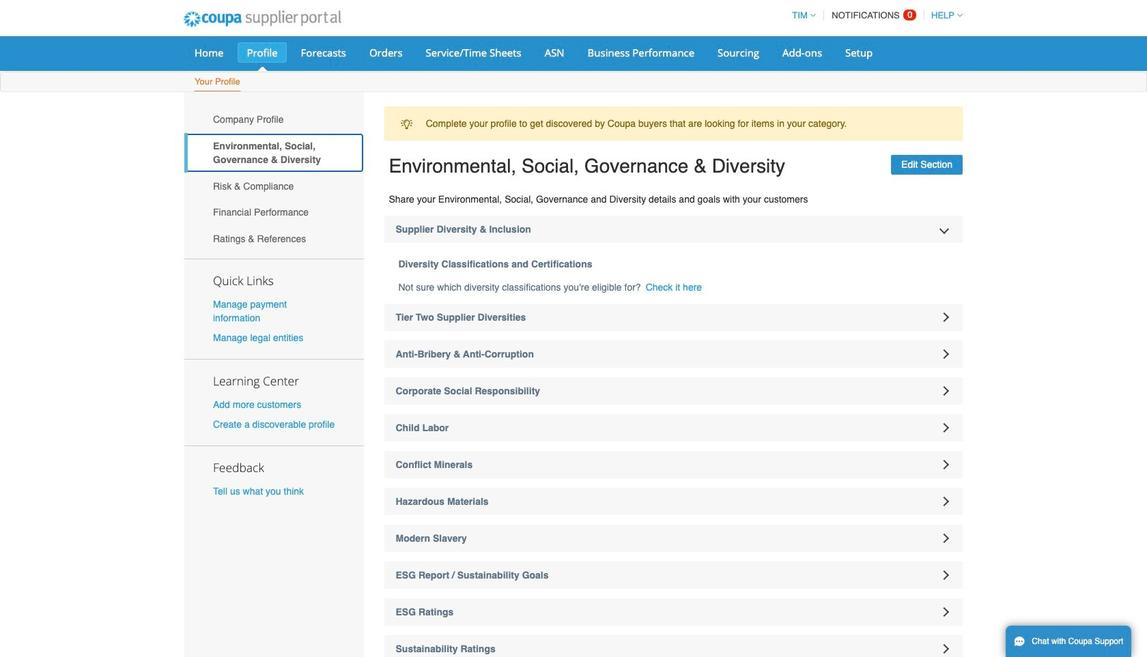 Task type: vqa. For each thing, say whether or not it's contained in the screenshot.
navigation
yes



Task type: locate. For each thing, give the bounding box(es) containing it.
3 heading from the top
[[384, 341, 963, 368]]

6 heading from the top
[[384, 451, 963, 479]]

4 heading from the top
[[384, 378, 963, 405]]

coupa supplier portal image
[[174, 2, 350, 36]]

8 heading from the top
[[384, 525, 963, 552]]

1 heading from the top
[[384, 216, 963, 243]]

alert
[[384, 107, 963, 141]]

11 heading from the top
[[384, 636, 963, 658]]

heading
[[384, 216, 963, 243], [384, 304, 963, 331], [384, 341, 963, 368], [384, 378, 963, 405], [384, 415, 963, 442], [384, 451, 963, 479], [384, 488, 963, 516], [384, 525, 963, 552], [384, 562, 963, 589], [384, 599, 963, 626], [384, 636, 963, 658]]

navigation
[[786, 2, 963, 29]]

9 heading from the top
[[384, 562, 963, 589]]



Task type: describe. For each thing, give the bounding box(es) containing it.
2 heading from the top
[[384, 304, 963, 331]]

7 heading from the top
[[384, 488, 963, 516]]

5 heading from the top
[[384, 415, 963, 442]]

10 heading from the top
[[384, 599, 963, 626]]



